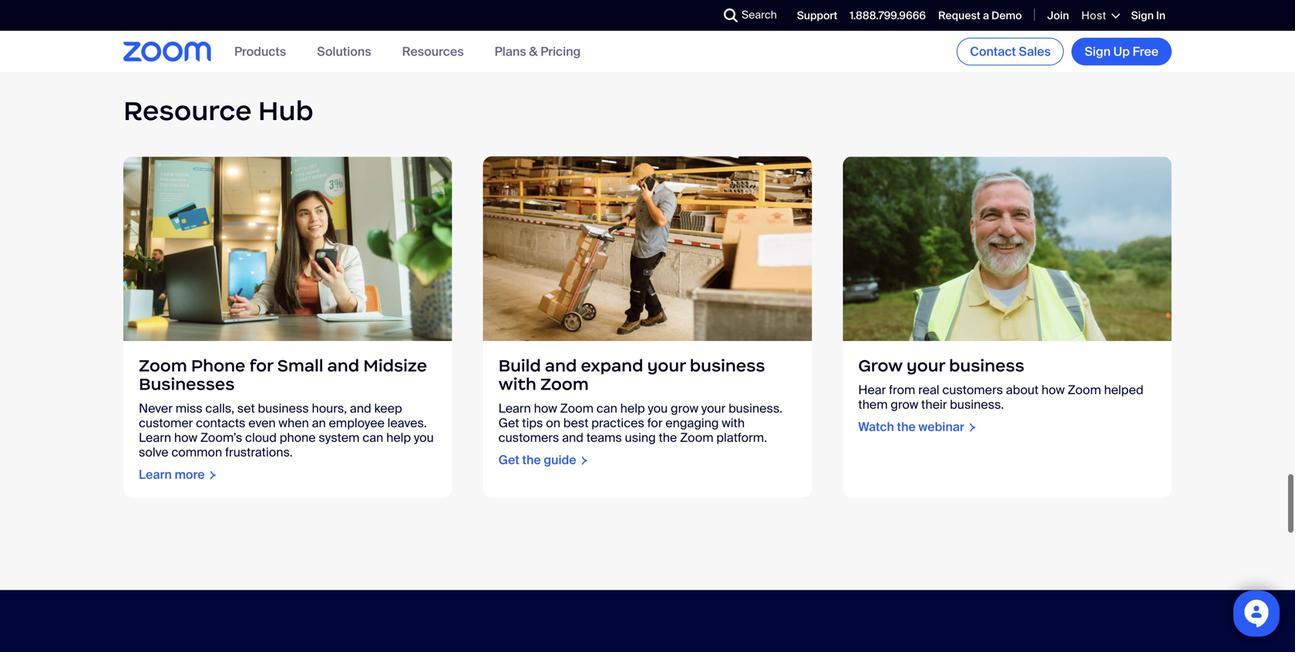 Task type: describe. For each thing, give the bounding box(es) containing it.
system
[[319, 430, 360, 447]]

help inside build and expand your business with zoom learn how zoom can help you grow your business. get tips on best practices for engaging with customers and teams using the zoom platform. get the guide
[[620, 401, 645, 417]]

never
[[139, 401, 173, 417]]

helped
[[1104, 383, 1144, 399]]

zoom left platform.
[[680, 430, 714, 447]]

zoom phone for small and midsize businesses never miss calls, set business hours, and keep customer contacts even when an employee leaves. learn how zoom's cloud phone system can help you solve common frustrations. learn more
[[139, 356, 434, 484]]

2 get from the top
[[499, 453, 519, 469]]

zoom phone for small and midsize businesses image
[[123, 157, 452, 342]]

how for customers
[[1042, 383, 1065, 399]]

and right "on"
[[562, 430, 584, 447]]

guide
[[544, 453, 576, 469]]

learn inside build and expand your business with zoom learn how zoom can help you grow your business. get tips on best practices for engaging with customers and teams using the zoom platform. get the guide
[[499, 401, 531, 417]]

real
[[918, 383, 940, 399]]

grow your business image
[[843, 157, 1172, 342]]

search
[[742, 8, 777, 22]]

sign up free link
[[1072, 38, 1172, 66]]

watch
[[858, 420, 894, 436]]

common
[[171, 445, 222, 461]]

2 vertical spatial learn
[[139, 467, 172, 484]]

midsize
[[363, 356, 427, 377]]

solve
[[139, 445, 168, 461]]

0 vertical spatial with
[[499, 374, 537, 395]]

small
[[277, 356, 323, 377]]

contact sales link
[[957, 38, 1064, 66]]

more
[[175, 467, 205, 484]]

how for zoom
[[534, 401, 557, 417]]

0 horizontal spatial your
[[647, 356, 686, 377]]

sign for sign up free
[[1085, 44, 1111, 60]]

build
[[499, 356, 541, 377]]

business inside grow your business hear from real customers about how zoom helped them grow their business. watch the webinar
[[949, 356, 1025, 377]]

resources button
[[402, 43, 464, 60]]

demo
[[992, 9, 1022, 23]]

about
[[1006, 383, 1039, 399]]

host button
[[1082, 8, 1119, 23]]

cloud
[[245, 430, 277, 447]]

phone
[[280, 430, 316, 447]]

zoom up 'best'
[[540, 374, 589, 395]]

business inside zoom phone for small and midsize businesses never miss calls, set business hours, and keep customer contacts even when an employee leaves. learn how zoom's cloud phone system can help you solve common frustrations. learn more
[[258, 401, 309, 417]]

frustrations.
[[225, 445, 293, 461]]

you inside build and expand your business with zoom learn how zoom can help you grow your business. get tips on best practices for engaging with customers and teams using the zoom platform. get the guide
[[648, 401, 668, 417]]

sales
[[1019, 44, 1051, 60]]

products
[[234, 43, 286, 60]]

0 horizontal spatial the
[[522, 453, 541, 469]]

plans & pricing
[[495, 43, 581, 60]]

engaging
[[666, 416, 719, 432]]

1.888.799.9666
[[850, 9, 926, 23]]

grow your business hear from real customers about how zoom helped them grow their business. watch the webinar
[[858, 356, 1144, 436]]

business. inside grow your business hear from real customers about how zoom helped them grow their business. watch the webinar
[[950, 397, 1004, 413]]

join
[[1047, 9, 1069, 23]]

resource hub
[[123, 94, 313, 127]]

request a demo
[[938, 9, 1022, 23]]

zoom logo image
[[123, 42, 211, 62]]

for inside build and expand your business with zoom learn how zoom can help you grow your business. get tips on best practices for engaging with customers and teams using the zoom platform. get the guide
[[647, 416, 663, 432]]

an
[[312, 416, 326, 432]]

tips
[[522, 416, 543, 432]]

them
[[858, 397, 888, 413]]

hub
[[258, 94, 313, 127]]

host
[[1082, 8, 1107, 23]]

even
[[248, 416, 276, 432]]

customers inside build and expand your business with zoom learn how zoom can help you grow your business. get tips on best practices for engaging with customers and teams using the zoom platform. get the guide
[[499, 430, 559, 447]]

sign up free
[[1085, 44, 1159, 60]]

miss
[[176, 401, 202, 417]]

build and expand your business with zoom learn how zoom can help you grow your business. get tips on best practices for engaging with customers and teams using the zoom platform. get the guide
[[499, 356, 783, 469]]

on
[[546, 416, 560, 432]]

a
[[983, 9, 989, 23]]

request a demo link
[[938, 9, 1022, 23]]

in
[[1156, 9, 1166, 23]]

1 get from the top
[[499, 416, 519, 432]]



Task type: locate. For each thing, give the bounding box(es) containing it.
and right build in the left bottom of the page
[[545, 356, 577, 377]]

0 horizontal spatial for
[[249, 356, 273, 377]]

1 horizontal spatial the
[[659, 430, 677, 447]]

learn
[[499, 401, 531, 417], [139, 430, 171, 447], [139, 467, 172, 484]]

business inside build and expand your business with zoom learn how zoom can help you grow your business. get tips on best practices for engaging with customers and teams using the zoom platform. get the guide
[[690, 356, 765, 377]]

when
[[279, 416, 309, 432]]

for right practices
[[647, 416, 663, 432]]

help inside zoom phone for small and midsize businesses never miss calls, set business hours, and keep customer contacts even when an employee leaves. learn how zoom's cloud phone system can help you solve common frustrations. learn more
[[386, 430, 411, 447]]

the left guide
[[522, 453, 541, 469]]

up
[[1114, 44, 1130, 60]]

platform.
[[716, 430, 767, 447]]

sign left in
[[1131, 9, 1154, 23]]

your inside grow your business hear from real customers about how zoom helped them grow their business. watch the webinar
[[907, 356, 945, 377]]

your up platform.
[[701, 401, 726, 417]]

0 horizontal spatial grow
[[671, 401, 698, 417]]

1 horizontal spatial how
[[534, 401, 557, 417]]

your up real
[[907, 356, 945, 377]]

1 horizontal spatial can
[[597, 401, 617, 417]]

how inside zoom phone for small and midsize businesses never miss calls, set business hours, and keep customer contacts even when an employee leaves. learn how zoom's cloud phone system can help you solve common frustrations. learn more
[[174, 430, 197, 447]]

2 horizontal spatial business
[[949, 356, 1025, 377]]

you right employee
[[414, 430, 434, 447]]

help down keep at the left bottom
[[386, 430, 411, 447]]

for
[[249, 356, 273, 377], [647, 416, 663, 432]]

grow inside grow your business hear from real customers about how zoom helped them grow their business. watch the webinar
[[891, 397, 918, 413]]

business. inside build and expand your business with zoom learn how zoom can help you grow your business. get tips on best practices for engaging with customers and teams using the zoom platform. get the guide
[[729, 401, 783, 417]]

1 horizontal spatial sign
[[1131, 9, 1154, 23]]

business up engaging
[[690, 356, 765, 377]]

sign for sign in
[[1131, 9, 1154, 23]]

get left guide
[[499, 453, 519, 469]]

0 vertical spatial you
[[648, 401, 668, 417]]

zoom inside grow your business hear from real customers about how zoom helped them grow their business. watch the webinar
[[1068, 383, 1101, 399]]

business up about
[[949, 356, 1025, 377]]

join link
[[1047, 9, 1069, 23]]

0 vertical spatial how
[[1042, 383, 1065, 399]]

&
[[529, 43, 538, 60]]

for inside zoom phone for small and midsize businesses never miss calls, set business hours, and keep customer contacts even when an employee leaves. learn how zoom's cloud phone system can help you solve common frustrations. learn more
[[249, 356, 273, 377]]

your right expand
[[647, 356, 686, 377]]

businesses
[[139, 374, 235, 395]]

2 horizontal spatial how
[[1042, 383, 1065, 399]]

free
[[1133, 44, 1159, 60]]

zoom's
[[200, 430, 242, 447]]

support
[[797, 9, 838, 23]]

how right about
[[1042, 383, 1065, 399]]

0 horizontal spatial business.
[[729, 401, 783, 417]]

pricing
[[541, 43, 581, 60]]

learn down never
[[139, 430, 171, 447]]

customers right real
[[942, 383, 1003, 399]]

business. up webinar
[[950, 397, 1004, 413]]

1 horizontal spatial business
[[690, 356, 765, 377]]

1 horizontal spatial you
[[648, 401, 668, 417]]

phone
[[191, 356, 245, 377]]

and left keep at the left bottom
[[350, 401, 371, 417]]

and right 'small' at the bottom left of the page
[[327, 356, 359, 377]]

0 horizontal spatial can
[[362, 430, 383, 447]]

best
[[563, 416, 589, 432]]

0 vertical spatial learn
[[499, 401, 531, 417]]

practices
[[591, 416, 644, 432]]

plans
[[495, 43, 526, 60]]

help up using
[[620, 401, 645, 417]]

1.888.799.9666 link
[[850, 9, 926, 23]]

the right using
[[659, 430, 677, 447]]

keep
[[374, 401, 402, 417]]

learn left "on"
[[499, 401, 531, 417]]

grow inside build and expand your business with zoom learn how zoom can help you grow your business. get tips on best practices for engaging with customers and teams using the zoom platform. get the guide
[[671, 401, 698, 417]]

0 horizontal spatial customers
[[499, 430, 559, 447]]

how left 'best'
[[534, 401, 557, 417]]

support link
[[797, 9, 838, 23]]

leaves.
[[388, 416, 427, 432]]

can inside zoom phone for small and midsize businesses never miss calls, set business hours, and keep customer contacts even when an employee leaves. learn how zoom's cloud phone system can help you solve common frustrations. learn more
[[362, 430, 383, 447]]

zoom up the 'teams'
[[560, 401, 594, 417]]

business.
[[950, 397, 1004, 413], [729, 401, 783, 417]]

the
[[897, 420, 916, 436], [659, 430, 677, 447], [522, 453, 541, 469]]

1 vertical spatial for
[[647, 416, 663, 432]]

0 vertical spatial customers
[[942, 383, 1003, 399]]

how
[[1042, 383, 1065, 399], [534, 401, 557, 417], [174, 430, 197, 447]]

how down miss on the bottom of the page
[[174, 430, 197, 447]]

the inside grow your business hear from real customers about how zoom helped them grow their business. watch the webinar
[[897, 420, 916, 436]]

grow
[[858, 356, 903, 377]]

0 vertical spatial can
[[597, 401, 617, 417]]

0 horizontal spatial you
[[414, 430, 434, 447]]

get left tips
[[499, 416, 519, 432]]

1 vertical spatial get
[[499, 453, 519, 469]]

1 horizontal spatial customers
[[942, 383, 1003, 399]]

plans & pricing link
[[495, 43, 581, 60]]

1 vertical spatial you
[[414, 430, 434, 447]]

resource
[[123, 94, 252, 127]]

1 vertical spatial customers
[[499, 430, 559, 447]]

2 vertical spatial how
[[174, 430, 197, 447]]

with right engaging
[[722, 416, 745, 432]]

with
[[499, 374, 537, 395], [722, 416, 745, 432]]

contact
[[970, 44, 1016, 60]]

0 vertical spatial get
[[499, 416, 519, 432]]

sign left up on the right top
[[1085, 44, 1111, 60]]

and
[[327, 356, 359, 377], [545, 356, 577, 377], [350, 401, 371, 417], [562, 430, 584, 447]]

2 horizontal spatial the
[[897, 420, 916, 436]]

resources
[[402, 43, 464, 60]]

zoom up never
[[139, 356, 187, 377]]

set
[[237, 401, 255, 417]]

1 vertical spatial with
[[722, 416, 745, 432]]

1 horizontal spatial with
[[722, 416, 745, 432]]

0 horizontal spatial how
[[174, 430, 197, 447]]

get
[[499, 416, 519, 432], [499, 453, 519, 469]]

the right watch
[[897, 420, 916, 436]]

employee
[[329, 416, 385, 432]]

sign in
[[1131, 9, 1166, 23]]

business
[[690, 356, 765, 377], [949, 356, 1025, 377], [258, 401, 309, 417]]

learn down "solve" at the left of page
[[139, 467, 172, 484]]

1 vertical spatial learn
[[139, 430, 171, 447]]

their
[[921, 397, 947, 413]]

for left 'small' at the bottom left of the page
[[249, 356, 273, 377]]

business up phone
[[258, 401, 309, 417]]

contact sales
[[970, 44, 1051, 60]]

calls,
[[205, 401, 234, 417]]

you inside zoom phone for small and midsize businesses never miss calls, set business hours, and keep customer contacts even when an employee leaves. learn how zoom's cloud phone system can help you solve common frustrations. learn more
[[414, 430, 434, 447]]

expand
[[581, 356, 643, 377]]

you
[[648, 401, 668, 417], [414, 430, 434, 447]]

with up tips
[[499, 374, 537, 395]]

2 horizontal spatial your
[[907, 356, 945, 377]]

help
[[620, 401, 645, 417], [386, 430, 411, 447]]

0 horizontal spatial sign
[[1085, 44, 1111, 60]]

1 vertical spatial can
[[362, 430, 383, 447]]

build and expand your business with zoom image
[[483, 157, 812, 342]]

customer
[[139, 416, 193, 432]]

0 vertical spatial sign
[[1131, 9, 1154, 23]]

1 horizontal spatial for
[[647, 416, 663, 432]]

1 horizontal spatial help
[[620, 401, 645, 417]]

your
[[647, 356, 686, 377], [907, 356, 945, 377], [701, 401, 726, 417]]

business. up platform.
[[729, 401, 783, 417]]

customers
[[942, 383, 1003, 399], [499, 430, 559, 447]]

hours,
[[312, 401, 347, 417]]

how inside grow your business hear from real customers about how zoom helped them grow their business. watch the webinar
[[1042, 383, 1065, 399]]

zoom
[[139, 356, 187, 377], [540, 374, 589, 395], [1068, 383, 1101, 399], [560, 401, 594, 417], [680, 430, 714, 447]]

teams
[[586, 430, 622, 447]]

1 horizontal spatial grow
[[891, 397, 918, 413]]

can down keep at the left bottom
[[362, 430, 383, 447]]

0 horizontal spatial help
[[386, 430, 411, 447]]

request
[[938, 9, 981, 23]]

sign
[[1131, 9, 1154, 23], [1085, 44, 1111, 60]]

customers inside grow your business hear from real customers about how zoom helped them grow their business. watch the webinar
[[942, 383, 1003, 399]]

zoom inside zoom phone for small and midsize businesses never miss calls, set business hours, and keep customer contacts even when an employee leaves. learn how zoom's cloud phone system can help you solve common frustrations. learn more
[[139, 356, 187, 377]]

solutions button
[[317, 43, 371, 60]]

grow
[[891, 397, 918, 413], [671, 401, 698, 417]]

grow right practices
[[671, 401, 698, 417]]

solutions
[[317, 43, 371, 60]]

webinar
[[919, 420, 964, 436]]

you up using
[[648, 401, 668, 417]]

grow left their
[[891, 397, 918, 413]]

1 horizontal spatial business.
[[950, 397, 1004, 413]]

0 horizontal spatial with
[[499, 374, 537, 395]]

can
[[597, 401, 617, 417], [362, 430, 383, 447]]

0 vertical spatial for
[[249, 356, 273, 377]]

can up the 'teams'
[[597, 401, 617, 417]]

contacts
[[196, 416, 246, 432]]

0 horizontal spatial business
[[258, 401, 309, 417]]

using
[[625, 430, 656, 447]]

customers up guide
[[499, 430, 559, 447]]

sign in link
[[1131, 9, 1166, 23]]

1 vertical spatial sign
[[1085, 44, 1111, 60]]

hear
[[858, 383, 886, 399]]

how inside build and expand your business with zoom learn how zoom can help you grow your business. get tips on best practices for engaging with customers and teams using the zoom platform. get the guide
[[534, 401, 557, 417]]

1 horizontal spatial your
[[701, 401, 726, 417]]

zoom left helped
[[1068, 383, 1101, 399]]

0 vertical spatial help
[[620, 401, 645, 417]]

1 vertical spatial help
[[386, 430, 411, 447]]

search image
[[724, 8, 738, 22], [724, 8, 738, 22]]

1 vertical spatial how
[[534, 401, 557, 417]]

can inside build and expand your business with zoom learn how zoom can help you grow your business. get tips on best practices for engaging with customers and teams using the zoom platform. get the guide
[[597, 401, 617, 417]]

from
[[889, 383, 915, 399]]

products button
[[234, 43, 286, 60]]



Task type: vqa. For each thing, say whether or not it's contained in the screenshot.
our
no



